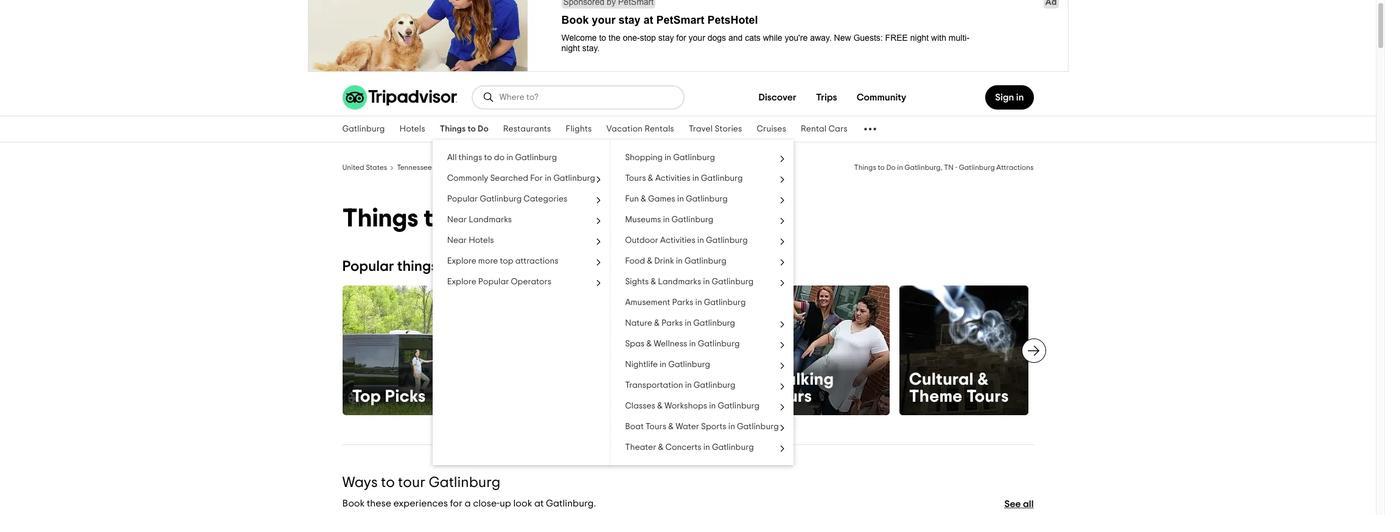 Task type: vqa. For each thing, say whether or not it's contained in the screenshot.
Outdoor Activities in Gatlinburg
yes



Task type: describe. For each thing, give the bounding box(es) containing it.
gatlinburg up united states link
[[342, 125, 385, 133]]

nightlife in gatlinburg link
[[611, 354, 794, 375]]

museums in gatlinburg
[[625, 215, 714, 224]]

gatlinburg up sports
[[718, 402, 760, 410]]

in down games
[[663, 215, 670, 224]]

trips button
[[806, 85, 847, 110]]

theater & concerts in gatlinburg link
[[611, 437, 794, 458]]

parks for amusement
[[672, 298, 694, 307]]

spas & wellness in gatlinburg link
[[611, 334, 794, 354]]

explore more top attractions button
[[433, 251, 610, 272]]

tours inside the walking tours
[[770, 388, 812, 405]]

fun
[[625, 195, 639, 203]]

near landmarks button
[[433, 209, 610, 230]]

things to do link
[[433, 116, 496, 142]]

gatlinburg down tours & activities in gatlinburg link
[[686, 195, 728, 203]]

classes & workshops in gatlinburg
[[625, 402, 760, 410]]

nature & parks in gatlinburg
[[625, 319, 735, 328]]

theme inside cultural & theme tours
[[909, 388, 963, 405]]

(tn)
[[434, 164, 447, 171]]

& for fun
[[641, 195, 646, 203]]

near for near hotels
[[447, 236, 467, 245]]

sights
[[625, 278, 649, 286]]

in up workshops
[[685, 381, 692, 390]]

outdoor activities in gatlinburg link
[[611, 230, 794, 251]]

drink
[[655, 257, 674, 265]]

in down boat tours & water sports in gatlinburg link
[[704, 443, 710, 452]]

explore popular operators
[[447, 278, 552, 286]]

tours & activities in gatlinburg link
[[611, 168, 794, 189]]

boat tours & water sports in gatlinburg
[[625, 422, 779, 431]]

sevier county link
[[457, 162, 503, 172]]

to down near hotels
[[441, 259, 455, 274]]

experiences
[[394, 498, 448, 508]]

things down states
[[342, 206, 418, 231]]

2 vertical spatial popular
[[478, 278, 509, 286]]

transportation
[[625, 381, 683, 390]]

sign in
[[995, 93, 1024, 102]]

a
[[465, 498, 471, 508]]

gatlinburg up spas & wellness in gatlinburg link
[[694, 319, 735, 328]]

shopping in gatlinburg link
[[611, 147, 794, 168]]

in left gatlinburg,
[[898, 164, 903, 171]]

travel
[[689, 125, 713, 133]]

explore popular operators button
[[433, 272, 610, 292]]

1 vertical spatial things to do in gatlinburg
[[342, 206, 639, 231]]

popular gatlinburg categories button
[[433, 189, 610, 209]]

theme parks
[[631, 388, 731, 405]]

searched
[[490, 174, 528, 183]]

restaurants
[[503, 125, 551, 133]]

see all link
[[1005, 491, 1034, 515]]

hotels inside button
[[469, 236, 494, 245]]

walking tours
[[770, 371, 834, 405]]

explore for explore popular operators
[[447, 278, 477, 286]]

fun & games in gatlinburg link
[[611, 189, 794, 209]]

things to do
[[440, 125, 489, 133]]

concerts
[[666, 443, 702, 452]]

do up near hotels
[[453, 206, 485, 231]]

cruises link
[[750, 116, 794, 142]]

museums in gatlinburg link
[[611, 209, 794, 230]]

in down food & drink in gatlinburg link
[[703, 278, 710, 286]]

book
[[342, 498, 365, 508]]

do for all things to do in gatlinburg
[[494, 153, 505, 162]]

united
[[342, 164, 364, 171]]

gatlinburg down shopping
[[609, 164, 645, 171]]

in down the popular gatlinburg categories
[[490, 206, 510, 231]]

popular for popular things to do
[[342, 259, 394, 274]]

in down amusement parks in gatlinburg
[[685, 319, 692, 328]]

things for popular
[[397, 259, 438, 274]]

ways to tour gatlinburg
[[342, 475, 501, 490]]

attractions
[[997, 164, 1034, 171]]

cultural & theme tours link
[[900, 286, 1029, 415]]

gatlinburg down categories
[[516, 206, 639, 231]]

sights & landmarks in gatlinburg link
[[611, 272, 794, 292]]

rental cars link
[[794, 116, 855, 142]]

united states
[[342, 164, 387, 171]]

advertisement region
[[0, 0, 1376, 74]]

these
[[367, 498, 391, 508]]

amusement parks in gatlinburg
[[625, 298, 746, 307]]

& for tours
[[648, 174, 654, 183]]

operators
[[511, 278, 552, 286]]

in down shopping in gatlinburg link
[[693, 174, 699, 183]]

& left water on the bottom of page
[[669, 422, 674, 431]]

gatlinburg up food & drink in gatlinburg link
[[706, 236, 748, 245]]

gatlinburg down food & drink in gatlinburg link
[[712, 278, 754, 286]]

trips
[[816, 93, 837, 102]]

to down flights link
[[582, 164, 589, 171]]

landmarks inside button
[[469, 215, 512, 224]]

in right shopping
[[665, 153, 672, 162]]

gatlinburg down shopping in gatlinburg link
[[701, 174, 743, 183]]

gatlinburg down searched
[[480, 195, 522, 203]]

1 vertical spatial activities
[[660, 236, 696, 245]]

sevier county
[[457, 164, 503, 171]]

things down rental cars link
[[854, 164, 877, 171]]

parks for theme
[[688, 388, 731, 405]]

county
[[479, 164, 503, 171]]

discover
[[759, 93, 797, 102]]

sports
[[701, 422, 727, 431]]

gatlinburg right -
[[959, 164, 995, 171]]

spas & wellness in gatlinburg
[[625, 340, 740, 348]]

nature & parks in gatlinburg link
[[611, 313, 794, 334]]

Search search field
[[499, 92, 674, 103]]

tennessee (tn) link
[[397, 162, 447, 172]]

shopping
[[625, 153, 663, 162]]

gatlinburg up for
[[515, 153, 557, 162]]

popular for popular gatlinburg categories
[[447, 195, 478, 203]]

for
[[530, 174, 543, 183]]

walking
[[770, 371, 834, 388]]

nature
[[625, 319, 652, 328]]

& for spas
[[647, 340, 652, 348]]

in right the drink
[[676, 257, 683, 265]]

explore more top attractions
[[447, 257, 559, 265]]

sign
[[995, 93, 1014, 102]]

do left gatlinburg,
[[887, 164, 896, 171]]

gatlinburg.
[[546, 498, 596, 508]]

in up sports
[[709, 402, 716, 410]]

tours & activities in gatlinburg
[[625, 174, 743, 183]]

in right wellness
[[689, 340, 696, 348]]

tripadvisor image
[[342, 85, 457, 110]]

in right sports
[[729, 422, 735, 431]]

gatlinburg up categories
[[554, 174, 595, 183]]

up
[[500, 498, 511, 508]]

tour
[[398, 475, 426, 490]]

gatlinburg,
[[905, 164, 943, 171]]

tours inside cultural & theme tours
[[967, 388, 1009, 405]]

transportation in gatlinburg
[[625, 381, 736, 390]]



Task type: locate. For each thing, give the bounding box(es) containing it.
in inside button
[[545, 174, 552, 183]]

classes & workshops in gatlinburg link
[[611, 396, 794, 416]]

2 near from the top
[[447, 236, 467, 245]]

rentals
[[645, 125, 674, 133]]

0 vertical spatial do
[[494, 153, 505, 162]]

to inside the all things to do in gatlinburg link
[[484, 153, 492, 162]]

sights & landmarks in gatlinburg
[[625, 278, 754, 286]]

previous image
[[335, 343, 350, 358]]

1 vertical spatial landmarks
[[658, 278, 701, 286]]

& right theater on the bottom left of page
[[658, 443, 664, 452]]

amusement
[[625, 298, 670, 307]]

landmarks down the popular gatlinburg categories
[[469, 215, 512, 224]]

sevier
[[457, 164, 477, 171]]

0 vertical spatial popular
[[447, 195, 478, 203]]

1 vertical spatial explore
[[447, 278, 477, 286]]

to left gatlinburg,
[[878, 164, 885, 171]]

gatlinburg
[[342, 125, 385, 133], [515, 153, 557, 162], [673, 153, 715, 162], [609, 164, 645, 171], [959, 164, 995, 171], [554, 174, 595, 183], [701, 174, 743, 183], [480, 195, 522, 203], [686, 195, 728, 203], [516, 206, 639, 231], [672, 215, 714, 224], [706, 236, 748, 245], [685, 257, 727, 265], [712, 278, 754, 286], [704, 298, 746, 307], [694, 319, 735, 328], [698, 340, 740, 348], [669, 360, 710, 369], [694, 381, 736, 390], [718, 402, 760, 410], [737, 422, 779, 431], [712, 443, 754, 452], [429, 475, 501, 490]]

hotels
[[400, 125, 425, 133], [469, 236, 494, 245]]

& for classes
[[657, 402, 663, 410]]

in up food & drink in gatlinburg link
[[698, 236, 704, 245]]

0 vertical spatial things
[[459, 153, 482, 162]]

0 horizontal spatial things
[[397, 259, 438, 274]]

to inside 'things to do' link
[[468, 125, 476, 133]]

do up county at the top left
[[494, 153, 505, 162]]

& down shopping
[[648, 174, 654, 183]]

gatlinburg down sports
[[712, 443, 754, 452]]

things to do in gatlinburg, tn - gatlinburg attractions
[[854, 164, 1034, 171]]

categories
[[524, 195, 568, 203]]

& inside cultural & theme tours
[[978, 371, 989, 388]]

1 vertical spatial do
[[458, 259, 475, 274]]

theme inside theme parks link
[[631, 388, 684, 405]]

transportation in gatlinburg link
[[611, 375, 794, 396]]

& for food
[[647, 257, 653, 265]]

2 theme from the left
[[909, 388, 963, 405]]

in
[[1017, 93, 1024, 102], [507, 153, 513, 162], [665, 153, 672, 162], [601, 164, 607, 171], [898, 164, 903, 171], [545, 174, 552, 183], [693, 174, 699, 183], [677, 195, 684, 203], [490, 206, 510, 231], [663, 215, 670, 224], [698, 236, 704, 245], [676, 257, 683, 265], [703, 278, 710, 286], [696, 298, 702, 307], [685, 319, 692, 328], [689, 340, 696, 348], [660, 360, 667, 369], [685, 381, 692, 390], [709, 402, 716, 410], [729, 422, 735, 431], [704, 443, 710, 452]]

gatlinburg down sights & landmarks in gatlinburg 'link'
[[704, 298, 746, 307]]

0 vertical spatial things to do in gatlinburg
[[558, 164, 645, 171]]

hotels down near landmarks
[[469, 236, 494, 245]]

hotels down tripadvisor image
[[400, 125, 425, 133]]

rental
[[801, 125, 827, 133]]

things to do in gatlinburg down the popular gatlinburg categories
[[342, 206, 639, 231]]

-
[[956, 164, 958, 171]]

2 explore from the top
[[447, 278, 477, 286]]

to up these
[[381, 475, 395, 490]]

& for cultural
[[978, 371, 989, 388]]

1 vertical spatial near
[[447, 236, 467, 245]]

top picks link
[[342, 286, 472, 415]]

0 horizontal spatial theme
[[631, 388, 684, 405]]

to
[[468, 125, 476, 133], [484, 153, 492, 162], [582, 164, 589, 171], [878, 164, 885, 171], [424, 206, 448, 231], [441, 259, 455, 274], [381, 475, 395, 490]]

0 vertical spatial near
[[447, 215, 467, 224]]

& right cultural
[[978, 371, 989, 388]]

near inside near landmarks button
[[447, 215, 467, 224]]

& right the nature at the bottom of the page
[[654, 319, 660, 328]]

gatlinburg right sports
[[737, 422, 779, 431]]

all
[[447, 153, 457, 162]]

travel stories link
[[682, 116, 750, 142]]

close-
[[473, 498, 500, 508]]

flights
[[566, 125, 592, 133]]

1 horizontal spatial do
[[494, 153, 505, 162]]

gatlinburg up tours & activities in gatlinburg link
[[673, 153, 715, 162]]

& right the classes
[[657, 402, 663, 410]]

gatlinburg down the outdoor activities in gatlinburg link
[[685, 257, 727, 265]]

commonly searched for in gatlinburg button
[[433, 168, 610, 189]]

food
[[625, 257, 645, 265]]

gatlinburg up outdoor activities in gatlinburg
[[672, 215, 714, 224]]

wellness
[[654, 340, 688, 348]]

& left the drink
[[647, 257, 653, 265]]

& for nature
[[654, 319, 660, 328]]

& for theater
[[658, 443, 664, 452]]

workshops
[[665, 402, 707, 410]]

popular things to do
[[342, 259, 475, 274]]

see all
[[1005, 499, 1034, 509]]

commonly searched for in gatlinburg
[[447, 174, 595, 183]]

ways to tour gatlinburg link
[[342, 475, 501, 490]]

top
[[352, 388, 381, 405]]

near down near landmarks
[[447, 236, 467, 245]]

near inside near hotels button
[[447, 236, 467, 245]]

travel stories
[[689, 125, 742, 133]]

food & drink in gatlinburg link
[[611, 251, 794, 272]]

gatlinburg down nature & parks in gatlinburg 'link'
[[698, 340, 740, 348]]

cultural
[[909, 371, 974, 388]]

in down "vacation"
[[601, 164, 607, 171]]

parks inside 'link'
[[662, 319, 683, 328]]

top
[[500, 257, 514, 265]]

food & drink in gatlinburg
[[625, 257, 727, 265]]

nightlife in gatlinburg
[[625, 360, 710, 369]]

gatlinburg up classes & workshops in gatlinburg link
[[694, 381, 736, 390]]

1 vertical spatial hotels
[[469, 236, 494, 245]]

near for near landmarks
[[447, 215, 467, 224]]

do inside the all things to do in gatlinburg link
[[494, 153, 505, 162]]

1 near from the top
[[447, 215, 467, 224]]

next image
[[1027, 343, 1041, 358]]

to up near hotels
[[424, 206, 448, 231]]

things inside the all things to do in gatlinburg link
[[459, 153, 482, 162]]

vacation rentals
[[607, 125, 674, 133]]

activities down shopping in gatlinburg
[[655, 174, 691, 183]]

to up county at the top left
[[484, 153, 492, 162]]

do left more
[[458, 259, 475, 274]]

0 vertical spatial hotels
[[400, 125, 425, 133]]

0 horizontal spatial hotels
[[400, 125, 425, 133]]

community button
[[847, 85, 916, 110]]

classes
[[625, 402, 656, 410]]

gatlinburg up a
[[429, 475, 501, 490]]

landmarks inside 'link'
[[658, 278, 701, 286]]

at
[[534, 498, 544, 508]]

0 vertical spatial activities
[[655, 174, 691, 183]]

all
[[1023, 499, 1034, 509]]

& right the fun
[[641, 195, 646, 203]]

games
[[648, 195, 676, 203]]

parks
[[672, 298, 694, 307], [662, 319, 683, 328], [688, 388, 731, 405]]

None search field
[[473, 86, 683, 108]]

in down sights & landmarks in gatlinburg 'link'
[[696, 298, 702, 307]]

discover button
[[749, 85, 806, 110]]

in right sign
[[1017, 93, 1024, 102]]

1 horizontal spatial things
[[459, 153, 482, 162]]

activities
[[655, 174, 691, 183], [660, 236, 696, 245]]

landmarks down food & drink in gatlinburg
[[658, 278, 701, 286]]

1 horizontal spatial hotels
[[469, 236, 494, 245]]

activities up food & drink in gatlinburg
[[660, 236, 696, 245]]

flights link
[[559, 116, 599, 142]]

tn
[[944, 164, 954, 171]]

amusement parks in gatlinburg link
[[611, 292, 794, 313]]

cruises
[[757, 125, 787, 133]]

1 vertical spatial parks
[[662, 319, 683, 328]]

hotels link
[[392, 116, 433, 142]]

community
[[857, 93, 907, 102]]

in right games
[[677, 195, 684, 203]]

search image
[[482, 91, 495, 103]]

in up searched
[[507, 153, 513, 162]]

0 horizontal spatial landmarks
[[469, 215, 512, 224]]

& for sights
[[651, 278, 656, 286]]

restaurants link
[[496, 116, 559, 142]]

in right for
[[545, 174, 552, 183]]

book these experiences for a close-up look at gatlinburg.
[[342, 498, 596, 508]]

shopping in gatlinburg
[[625, 153, 715, 162]]

look
[[513, 498, 532, 508]]

gatlinburg link
[[335, 116, 392, 142]]

things up all
[[440, 125, 466, 133]]

do for popular things to do
[[458, 259, 475, 274]]

see
[[1005, 499, 1021, 509]]

spas
[[625, 340, 645, 348]]

1 horizontal spatial theme
[[909, 388, 963, 405]]

0 vertical spatial landmarks
[[469, 215, 512, 224]]

1 theme from the left
[[631, 388, 684, 405]]

outdoor activities in gatlinburg
[[625, 236, 748, 245]]

things down the flights
[[558, 164, 580, 171]]

0 vertical spatial explore
[[447, 257, 477, 265]]

fun & games in gatlinburg
[[625, 195, 728, 203]]

top picks
[[352, 388, 426, 405]]

1 explore from the top
[[447, 257, 477, 265]]

theater
[[625, 443, 657, 452]]

tours
[[625, 174, 646, 183], [770, 388, 812, 405], [967, 388, 1009, 405], [646, 422, 667, 431]]

united states link
[[342, 162, 387, 172]]

stories
[[715, 125, 742, 133]]

& right sights
[[651, 278, 656, 286]]

1 vertical spatial things
[[397, 259, 438, 274]]

do down search 'icon'
[[478, 125, 489, 133]]

& right the spas
[[647, 340, 652, 348]]

0 vertical spatial parks
[[672, 298, 694, 307]]

in right 'nightlife'
[[660, 360, 667, 369]]

things for all
[[459, 153, 482, 162]]

cultural & theme tours
[[909, 371, 1009, 405]]

sign in link
[[986, 85, 1034, 110]]

do down the flights
[[591, 164, 600, 171]]

tennessee
[[397, 164, 432, 171]]

near up near hotels
[[447, 215, 467, 224]]

near landmarks
[[447, 215, 512, 224]]

attractions
[[515, 257, 559, 265]]

explore for explore more top attractions
[[447, 257, 477, 265]]

to up sevier county link
[[468, 125, 476, 133]]

more
[[478, 257, 498, 265]]

0 horizontal spatial do
[[458, 259, 475, 274]]

for
[[450, 498, 463, 508]]

rental cars
[[801, 125, 848, 133]]

1 horizontal spatial landmarks
[[658, 278, 701, 286]]

gatlinburg down spas & wellness in gatlinburg on the bottom of page
[[669, 360, 710, 369]]

outdoor
[[625, 236, 659, 245]]

theme parks link
[[621, 286, 751, 415]]

things to do in gatlinburg down shopping
[[558, 164, 645, 171]]

1 vertical spatial popular
[[342, 259, 394, 274]]

2 vertical spatial parks
[[688, 388, 731, 405]]

things to do in gatlinburg
[[558, 164, 645, 171], [342, 206, 639, 231]]



